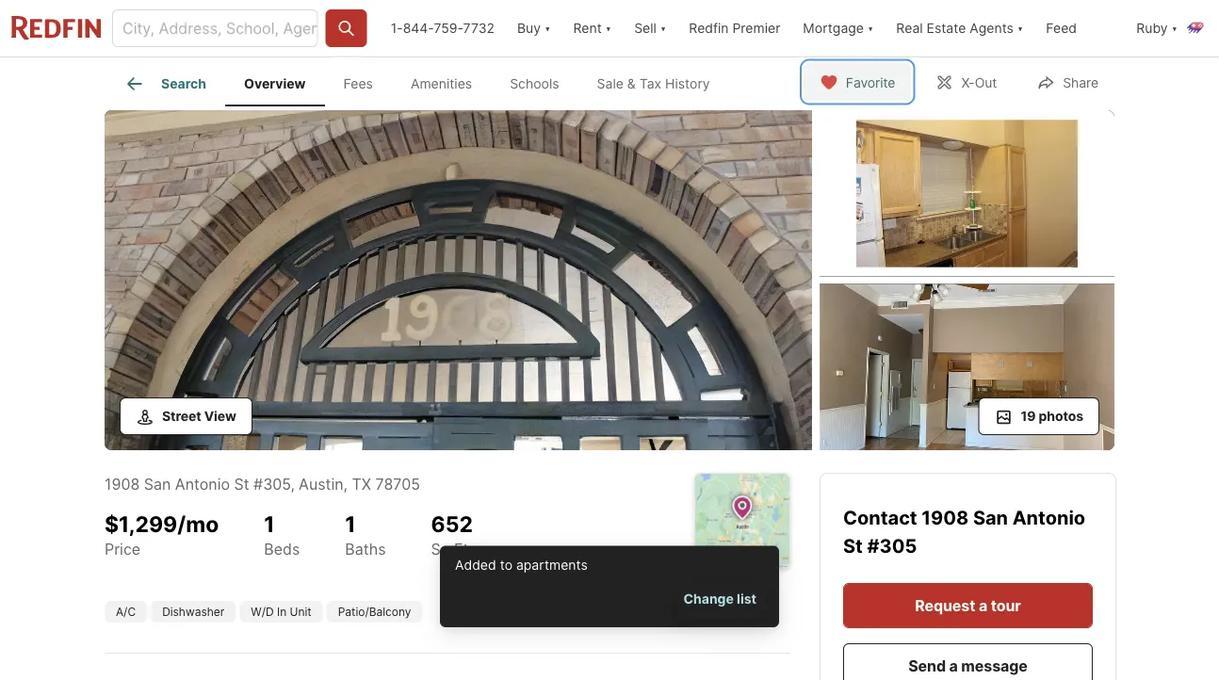 Task type: describe. For each thing, give the bounding box(es) containing it.
652 sq ft
[[431, 511, 473, 558]]

1 for 1 beds
[[264, 511, 275, 537]]

$1,299
[[105, 511, 177, 537]]

agents
[[970, 20, 1014, 36]]

tab list containing search
[[105, 57, 744, 107]]

ft
[[454, 540, 469, 558]]

send a message
[[909, 657, 1028, 675]]

austin
[[299, 475, 344, 493]]

sell ▾
[[634, 20, 667, 36]]

schools
[[510, 76, 559, 92]]

mortgage ▾ button
[[792, 0, 885, 57]]

mortgage ▾
[[803, 20, 874, 36]]

ruby ▾
[[1137, 20, 1178, 36]]

buy ▾ button
[[517, 0, 551, 57]]

baths
[[345, 540, 386, 558]]

tx
[[352, 475, 371, 493]]

search link
[[123, 73, 206, 95]]

1-844-759-7732
[[391, 20, 495, 36]]

1908 san antonio st #305
[[844, 507, 1086, 558]]

share
[[1063, 75, 1099, 91]]

▾ for ruby ▾
[[1172, 20, 1178, 36]]

sell ▾ button
[[623, 0, 678, 57]]

favorite
[[846, 75, 896, 91]]

$1,299 /mo price
[[105, 511, 219, 558]]

▾ for sell ▾
[[661, 20, 667, 36]]

1 , from the left
[[291, 475, 295, 493]]

844-
[[403, 20, 434, 36]]

patio/balcony
[[338, 605, 411, 619]]

fees tab
[[325, 61, 392, 107]]

759-
[[434, 20, 463, 36]]

list
[[737, 591, 757, 607]]

schools tab
[[491, 61, 578, 107]]

change list button
[[676, 582, 764, 616]]

buy
[[517, 20, 541, 36]]

19 photos
[[1021, 408, 1084, 424]]

sale & tax history
[[597, 76, 710, 92]]

message
[[962, 657, 1028, 675]]

tax
[[640, 76, 662, 92]]

dishwasher
[[162, 605, 225, 619]]

x-
[[962, 75, 975, 91]]

sale
[[597, 76, 624, 92]]

st for 1908 san antonio st #305 , austin , tx 78705
[[234, 475, 249, 493]]

1908 for 1908 san antonio st #305
[[922, 507, 969, 530]]

out
[[975, 75, 997, 91]]

2 , from the left
[[344, 475, 348, 493]]

change
[[684, 591, 734, 607]]

real estate agents ▾ link
[[897, 0, 1024, 57]]

1-
[[391, 20, 403, 36]]

sale & tax history tab
[[578, 61, 729, 107]]

1908 san antonio st #305 , austin , tx 78705
[[105, 475, 420, 493]]

submit search image
[[337, 19, 356, 38]]

view
[[204, 408, 236, 424]]

st for 1908 san antonio st #305
[[844, 535, 863, 558]]

street
[[162, 408, 201, 424]]

favorite button
[[804, 63, 912, 101]]

fees
[[344, 76, 373, 92]]

redfin premier
[[689, 20, 781, 36]]

feed button
[[1035, 0, 1126, 57]]

overview
[[244, 76, 306, 92]]

w/d in unit
[[251, 605, 312, 619]]

amenities
[[411, 76, 472, 92]]

send a message button
[[844, 644, 1093, 681]]

78705
[[376, 475, 420, 493]]

beds
[[264, 540, 300, 558]]

sell ▾ button
[[634, 0, 667, 57]]

19 photos button
[[979, 398, 1100, 435]]

to
[[500, 558, 513, 574]]

w/d
[[251, 605, 274, 619]]

7732
[[463, 20, 495, 36]]

share button
[[1021, 63, 1115, 101]]

1 baths
[[345, 511, 386, 558]]

real
[[897, 20, 923, 36]]

buy ▾
[[517, 20, 551, 36]]

real estate agents ▾
[[897, 20, 1024, 36]]

added
[[455, 558, 496, 574]]



Task type: vqa. For each thing, say whether or not it's contained in the screenshot.


Task type: locate. For each thing, give the bounding box(es) containing it.
0 horizontal spatial san
[[144, 475, 171, 493]]

0 horizontal spatial 1
[[264, 511, 275, 537]]

1 up beds
[[264, 511, 275, 537]]

1 vertical spatial st
[[844, 535, 863, 558]]

1 vertical spatial #305
[[868, 535, 917, 558]]

a for send
[[950, 657, 958, 675]]

antonio for 1908 san antonio st #305
[[1013, 507, 1086, 530]]

3 ▾ from the left
[[661, 20, 667, 36]]

san up tour
[[974, 507, 1009, 530]]

1 horizontal spatial antonio
[[1013, 507, 1086, 530]]

sq
[[431, 540, 450, 558]]

san up $1,299
[[144, 475, 171, 493]]

▾ left the user photo
[[1172, 20, 1178, 36]]

0 horizontal spatial st
[[234, 475, 249, 493]]

▾ right agents
[[1018, 20, 1024, 36]]

1 horizontal spatial 1908
[[922, 507, 969, 530]]

1 inside 1 beds
[[264, 511, 275, 537]]

premier
[[733, 20, 781, 36]]

request
[[915, 597, 976, 615]]

mortgage
[[803, 20, 864, 36]]

/mo
[[177, 511, 219, 537]]

overview tab
[[225, 61, 325, 107]]

request a tour button
[[844, 583, 1093, 629]]

1 1 from the left
[[264, 511, 275, 537]]

1 inside 1 baths
[[345, 511, 356, 537]]

price
[[105, 540, 141, 558]]

real estate agents ▾ button
[[885, 0, 1035, 57]]

rent
[[573, 20, 602, 36]]

a
[[979, 597, 988, 615], [950, 657, 958, 675]]

history
[[665, 76, 710, 92]]

652
[[431, 511, 473, 537]]

image image
[[105, 110, 812, 451], [820, 110, 1115, 277], [820, 284, 1115, 451]]

a for request
[[979, 597, 988, 615]]

1908
[[105, 475, 140, 493], [922, 507, 969, 530]]

▾ right sell
[[661, 20, 667, 36]]

change list
[[684, 591, 757, 607]]

san inside 1908 san antonio st #305
[[974, 507, 1009, 530]]

street view
[[162, 408, 236, 424]]

buy ▾ button
[[506, 0, 562, 57]]

san for 1908 san antonio st #305 , austin , tx 78705
[[144, 475, 171, 493]]

amenities tab
[[392, 61, 491, 107]]

▾ right rent on the left top
[[606, 20, 612, 36]]

st down view
[[234, 475, 249, 493]]

0 vertical spatial st
[[234, 475, 249, 493]]

&
[[628, 76, 636, 92]]

1 horizontal spatial ,
[[344, 475, 348, 493]]

19
[[1021, 408, 1036, 424]]

0 vertical spatial san
[[144, 475, 171, 493]]

x-out button
[[919, 63, 1013, 101]]

tab list
[[105, 57, 744, 107]]

street view button
[[120, 398, 252, 435]]

6 ▾ from the left
[[1172, 20, 1178, 36]]

▾
[[545, 20, 551, 36], [606, 20, 612, 36], [661, 20, 667, 36], [868, 20, 874, 36], [1018, 20, 1024, 36], [1172, 20, 1178, 36]]

send
[[909, 657, 946, 675]]

san
[[144, 475, 171, 493], [974, 507, 1009, 530]]

1908 inside 1908 san antonio st #305
[[922, 507, 969, 530]]

5 ▾ from the left
[[1018, 20, 1024, 36]]

in
[[277, 605, 287, 619]]

antonio
[[175, 475, 230, 493], [1013, 507, 1086, 530]]

antonio inside 1908 san antonio st #305
[[1013, 507, 1086, 530]]

alert containing added to apartments
[[440, 546, 779, 628]]

1 vertical spatial a
[[950, 657, 958, 675]]

#305 inside 1908 san antonio st #305
[[868, 535, 917, 558]]

apartments
[[516, 558, 588, 574]]

ruby
[[1137, 20, 1168, 36]]

st down contact on the right bottom
[[844, 535, 863, 558]]

rent ▾ button
[[573, 0, 612, 57]]

4 ▾ from the left
[[868, 20, 874, 36]]

1 vertical spatial 1908
[[922, 507, 969, 530]]

#305 down contact on the right bottom
[[868, 535, 917, 558]]

1 beds
[[264, 511, 300, 558]]

0 horizontal spatial #305
[[254, 475, 291, 493]]

request a tour
[[915, 597, 1021, 615]]

City, Address, School, Agent, ZIP search field
[[112, 9, 318, 47]]

,
[[291, 475, 295, 493], [344, 475, 348, 493]]

antonio for 1908 san antonio st #305 , austin , tx 78705
[[175, 475, 230, 493]]

▾ right buy
[[545, 20, 551, 36]]

1908 up $1,299
[[105, 475, 140, 493]]

search
[[161, 76, 206, 92]]

map entry image
[[696, 474, 790, 568]]

1 horizontal spatial #305
[[868, 535, 917, 558]]

contact
[[844, 507, 922, 530]]

0 vertical spatial a
[[979, 597, 988, 615]]

1 horizontal spatial a
[[979, 597, 988, 615]]

1908 for 1908 san antonio st #305 , austin , tx 78705
[[105, 475, 140, 493]]

photos
[[1039, 408, 1084, 424]]

1 ▾ from the left
[[545, 20, 551, 36]]

unit
[[290, 605, 312, 619]]

, left "tx"
[[344, 475, 348, 493]]

1908 up request
[[922, 507, 969, 530]]

0 vertical spatial #305
[[254, 475, 291, 493]]

a/c
[[116, 605, 136, 619]]

a left tour
[[979, 597, 988, 615]]

a inside request a tour button
[[979, 597, 988, 615]]

user photo image
[[1186, 17, 1208, 40]]

0 horizontal spatial a
[[950, 657, 958, 675]]

2 ▾ from the left
[[606, 20, 612, 36]]

1 up baths
[[345, 511, 356, 537]]

alert
[[440, 546, 779, 628]]

redfin premier button
[[678, 0, 792, 57]]

1 vertical spatial san
[[974, 507, 1009, 530]]

estate
[[927, 20, 966, 36]]

1 horizontal spatial st
[[844, 535, 863, 558]]

▾ for buy ▾
[[545, 20, 551, 36]]

1 for 1 baths
[[345, 511, 356, 537]]

0 horizontal spatial antonio
[[175, 475, 230, 493]]

san for 1908 san antonio st #305
[[974, 507, 1009, 530]]

rent ▾
[[573, 20, 612, 36]]

#305 for 1908 san antonio st #305 , austin , tx 78705
[[254, 475, 291, 493]]

mortgage ▾ button
[[803, 0, 874, 57]]

▾ for mortgage ▾
[[868, 20, 874, 36]]

a right send
[[950, 657, 958, 675]]

1-844-759-7732 link
[[391, 20, 495, 36]]

#305 for 1908 san antonio st #305
[[868, 535, 917, 558]]

0 horizontal spatial 1908
[[105, 475, 140, 493]]

0 horizontal spatial ,
[[291, 475, 295, 493]]

#305 left austin
[[254, 475, 291, 493]]

feed
[[1047, 20, 1077, 36]]

rent ▾ button
[[562, 0, 623, 57]]

, left austin
[[291, 475, 295, 493]]

sell
[[634, 20, 657, 36]]

1 vertical spatial antonio
[[1013, 507, 1086, 530]]

st inside 1908 san antonio st #305
[[844, 535, 863, 558]]

added to apartments
[[455, 558, 588, 574]]

redfin
[[689, 20, 729, 36]]

2 1 from the left
[[345, 511, 356, 537]]

1
[[264, 511, 275, 537], [345, 511, 356, 537]]

x-out
[[962, 75, 997, 91]]

tour
[[991, 597, 1021, 615]]

1 horizontal spatial san
[[974, 507, 1009, 530]]

0 vertical spatial 1908
[[105, 475, 140, 493]]

▾ for rent ▾
[[606, 20, 612, 36]]

1 horizontal spatial 1
[[345, 511, 356, 537]]

a inside send a message button
[[950, 657, 958, 675]]

#305
[[254, 475, 291, 493], [868, 535, 917, 558]]

▾ right mortgage
[[868, 20, 874, 36]]

0 vertical spatial antonio
[[175, 475, 230, 493]]



